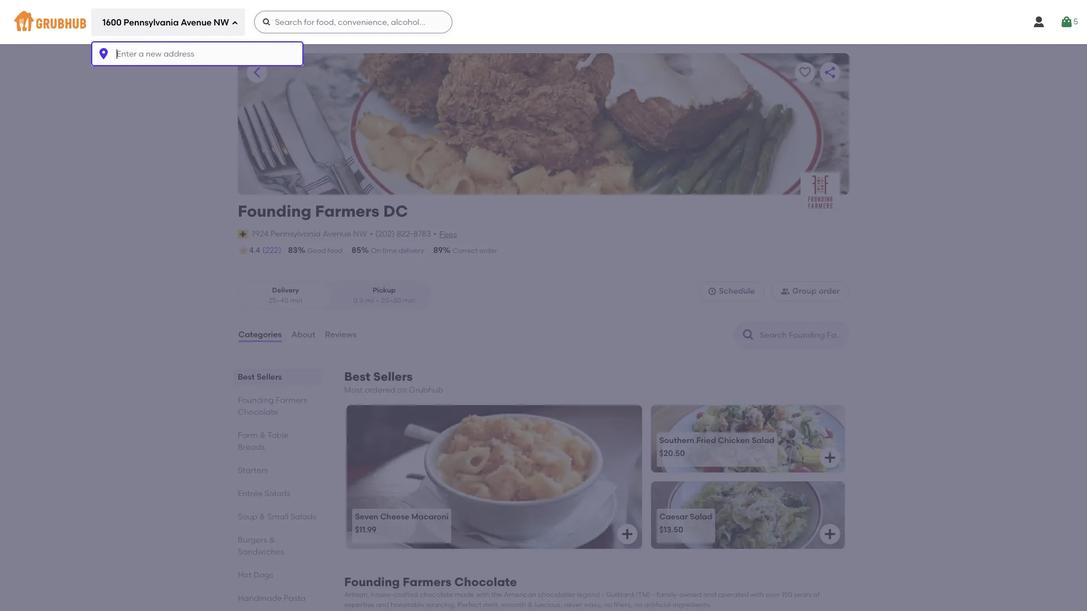 Task type: vqa. For each thing, say whether or not it's contained in the screenshot.


Task type: describe. For each thing, give the bounding box(es) containing it.
order for group order
[[819, 287, 840, 296]]

1600 pennsylvania avenue nw
[[102, 17, 229, 28]]

option group containing delivery 25–40 min
[[238, 282, 432, 310]]

seven
[[355, 512, 378, 522]]

nw for 1600 pennsylvania avenue nw
[[214, 17, 229, 28]]

soup
[[238, 513, 258, 522]]

save this restaurant image
[[798, 66, 812, 79]]

perfect
[[458, 601, 481, 609]]

of
[[814, 591, 820, 599]]

artisan,
[[344, 591, 370, 599]]

min inside pickup 0.5 mi • 20–30 min
[[403, 297, 415, 304]]

hot dogs
[[238, 571, 273, 580]]

time
[[382, 247, 397, 255]]

& inside founding farmers chocolate artisan, house-crafted chocolate made with the american chocolatier legend - guittard (tm) - family-owned and operated with over 150 years of expertise and honorable sourcing. perfect melt, smooth & luscious, never waxy, no fillers, no artificial ingredients.
[[528, 601, 533, 609]]

dc
[[383, 202, 408, 221]]

best sellers tab
[[238, 372, 317, 383]]

sellers for best sellers most ordered on grubhub
[[373, 370, 413, 384]]

guittard
[[606, 591, 634, 599]]

8783
[[413, 229, 431, 239]]

0 horizontal spatial •
[[370, 229, 373, 239]]

food
[[327, 247, 343, 255]]

farm & table breads
[[238, 431, 289, 452]]

1 vertical spatial and
[[376, 601, 389, 609]]

caesar
[[659, 512, 688, 522]]

reviews button
[[325, 315, 357, 356]]

sandwiches
[[238, 548, 284, 557]]

family-
[[657, 591, 680, 599]]

fees button
[[439, 229, 458, 241]]

pickup 0.5 mi • 20–30 min
[[354, 287, 415, 304]]

founding for founding farmers chocolate
[[238, 396, 274, 405]]

• inside pickup 0.5 mi • 20–30 min
[[376, 297, 379, 304]]

handmade
[[238, 594, 282, 604]]

(202)
[[375, 229, 395, 239]]

hot dogs tab
[[238, 570, 317, 582]]

nw for 1924 pennsylvania avenue nw
[[353, 229, 367, 239]]

1 no from the left
[[604, 601, 612, 609]]

search icon image
[[742, 328, 755, 342]]

group
[[792, 287, 817, 296]]

soup & small salads
[[238, 513, 317, 522]]

entrée
[[238, 489, 263, 499]]

starters tab
[[238, 465, 317, 477]]

soup & small salads tab
[[238, 511, 317, 523]]

20–30
[[381, 297, 401, 304]]

schedule button
[[698, 282, 765, 302]]

1924
[[252, 229, 269, 239]]

• (202) 822-8783 • fees
[[370, 229, 457, 239]]

salad inside southern fried chicken salad $20.50
[[752, 436, 775, 446]]

85
[[352, 246, 361, 255]]

2 horizontal spatial svg image
[[823, 452, 837, 465]]

handmade pasta
[[238, 594, 306, 604]]

breads
[[238, 443, 265, 452]]

pennsylvania for 1600
[[124, 17, 179, 28]]

founding for founding farmers dc
[[238, 202, 311, 221]]

ingredients.
[[673, 601, 711, 609]]

waxy,
[[584, 601, 602, 609]]

best for best sellers
[[238, 373, 255, 382]]

5
[[1073, 17, 1078, 27]]

about button
[[291, 315, 316, 356]]

25–40
[[269, 297, 289, 304]]

caesar salad $13.50
[[659, 512, 713, 535]]

group order
[[792, 287, 840, 296]]

group order button
[[771, 282, 849, 302]]

(222)
[[262, 246, 281, 255]]

fees
[[439, 230, 457, 239]]

2 no from the left
[[634, 601, 643, 609]]

1 horizontal spatial svg image
[[262, 18, 271, 27]]

sourcing.
[[426, 601, 456, 609]]

mi
[[366, 297, 374, 304]]

good food
[[307, 247, 343, 255]]

delivery
[[399, 247, 424, 255]]

american
[[504, 591, 536, 599]]

over
[[766, 591, 780, 599]]

operated
[[718, 591, 749, 599]]

on
[[371, 247, 381, 255]]

most
[[344, 386, 363, 395]]

founding farmers chocolate artisan, house-crafted chocolate made with the american chocolatier legend - guittard (tm) - family-owned and operated with over 150 years of expertise and honorable sourcing. perfect melt, smooth & luscious, never waxy, no fillers, no artificial ingredients.
[[344, 576, 820, 609]]

chocolatier
[[538, 591, 575, 599]]

crafted
[[394, 591, 418, 599]]

grubhub
[[409, 386, 443, 395]]

categories button
[[238, 315, 282, 356]]

made
[[455, 591, 474, 599]]

0 horizontal spatial svg image
[[97, 47, 110, 61]]

2 - from the left
[[652, 591, 655, 599]]

correct order
[[452, 247, 497, 255]]

1924 pennsylvania avenue nw
[[252, 229, 367, 239]]

dogs
[[254, 571, 273, 580]]

owned
[[680, 591, 702, 599]]

1 with from the left
[[476, 591, 490, 599]]

4.4
[[249, 246, 260, 255]]

expertise
[[344, 601, 374, 609]]

farm
[[238, 431, 258, 441]]

caret left icon image
[[250, 66, 264, 79]]

fillers,
[[614, 601, 633, 609]]

salads inside tab
[[290, 513, 317, 522]]

delivery
[[272, 287, 299, 295]]



Task type: locate. For each thing, give the bounding box(es) containing it.
pasta
[[284, 594, 306, 604]]

0 horizontal spatial nw
[[214, 17, 229, 28]]

pennsylvania right 1600
[[124, 17, 179, 28]]

& inside burgers & sandwiches
[[269, 536, 275, 545]]

min right 20–30
[[403, 297, 415, 304]]

founding up "house-"
[[344, 576, 400, 590]]

table
[[268, 431, 289, 441]]

no down (tm)
[[634, 601, 643, 609]]

0 vertical spatial salad
[[752, 436, 775, 446]]

• left (202)
[[370, 229, 373, 239]]

main navigation navigation
[[0, 0, 1087, 612]]

order for correct order
[[479, 247, 497, 255]]

1 horizontal spatial sellers
[[373, 370, 413, 384]]

reviews
[[325, 330, 357, 340]]

avenue up food
[[323, 229, 351, 239]]

pennsylvania
[[124, 17, 179, 28], [270, 229, 321, 239]]

1 horizontal spatial salad
[[752, 436, 775, 446]]

and
[[703, 591, 717, 599], [376, 601, 389, 609]]

southern fried chicken salad $20.50
[[659, 436, 775, 459]]

avenue inside main navigation "navigation"
[[181, 17, 212, 28]]

house-
[[371, 591, 394, 599]]

founding inside founding farmers chocolate
[[238, 396, 274, 405]]

0 horizontal spatial chocolate
[[238, 408, 278, 417]]

0 horizontal spatial sellers
[[257, 373, 282, 382]]

1 vertical spatial founding
[[238, 396, 274, 405]]

farmers down the best sellers tab
[[276, 396, 307, 405]]

burgers & sandwiches
[[238, 536, 284, 557]]

nw up 85
[[353, 229, 367, 239]]

founding farmers chocolate
[[238, 396, 307, 417]]

0 vertical spatial pennsylvania
[[124, 17, 179, 28]]

sellers inside best sellers most ordered on grubhub
[[373, 370, 413, 384]]

smooth
[[501, 601, 526, 609]]

founding farmers dc logo image
[[801, 172, 840, 212]]

(202) 822-8783 button
[[375, 229, 431, 240]]

0 vertical spatial farmers
[[315, 202, 380, 221]]

1 horizontal spatial with
[[751, 591, 764, 599]]

chocolate up farm
[[238, 408, 278, 417]]

1 vertical spatial salad
[[690, 512, 713, 522]]

farmers inside founding farmers chocolate artisan, house-crafted chocolate made with the american chocolatier legend - guittard (tm) - family-owned and operated with over 150 years of expertise and honorable sourcing. perfect melt, smooth & luscious, never waxy, no fillers, no artificial ingredients.
[[403, 576, 452, 590]]

2 with from the left
[[751, 591, 764, 599]]

about
[[291, 330, 315, 340]]

salad right chicken
[[752, 436, 775, 446]]

0 horizontal spatial with
[[476, 591, 490, 599]]

founding farmers chocolate tab
[[238, 395, 317, 419]]

- right (tm)
[[652, 591, 655, 599]]

1 horizontal spatial order
[[819, 287, 840, 296]]

• right mi
[[376, 297, 379, 304]]

hot
[[238, 571, 252, 580]]

correct
[[452, 247, 478, 255]]

avenue inside 1924 pennsylvania avenue nw button
[[323, 229, 351, 239]]

best for best sellers most ordered on grubhub
[[344, 370, 370, 384]]

best inside best sellers most ordered on grubhub
[[344, 370, 370, 384]]

farmers for founding farmers dc
[[315, 202, 380, 221]]

categories
[[238, 330, 282, 340]]

subscription pass image
[[238, 230, 249, 239]]

macaroni
[[411, 512, 449, 522]]

0 vertical spatial avenue
[[181, 17, 212, 28]]

avenue up enter a new address search field at the left top of the page
[[181, 17, 212, 28]]

avenue for 1600 pennsylvania avenue nw
[[181, 17, 212, 28]]

chocolate inside founding farmers chocolate
[[238, 408, 278, 417]]

1 min from the left
[[290, 297, 303, 304]]

pennsylvania for 1924
[[270, 229, 321, 239]]

0 horizontal spatial -
[[602, 591, 604, 599]]

& for burgers
[[269, 536, 275, 545]]

1 horizontal spatial min
[[403, 297, 415, 304]]

Search Founding Farmers DC search field
[[759, 330, 845, 341]]

founding farmers dc
[[238, 202, 408, 221]]

822-
[[397, 229, 413, 239]]

seven cheese macaroni $11.99
[[355, 512, 449, 535]]

melt,
[[483, 601, 500, 609]]

0 horizontal spatial avenue
[[181, 17, 212, 28]]

fried
[[696, 436, 716, 446]]

1 vertical spatial salads
[[290, 513, 317, 522]]

save this restaurant button
[[795, 62, 815, 83]]

svg image inside 5 'button'
[[1060, 15, 1073, 29]]

star icon image
[[238, 245, 249, 257]]

entrée salads tab
[[238, 488, 317, 500]]

and down "house-"
[[376, 601, 389, 609]]

schedule
[[719, 287, 755, 296]]

1 vertical spatial nw
[[353, 229, 367, 239]]

0 vertical spatial svg image
[[262, 18, 271, 27]]

sellers up on
[[373, 370, 413, 384]]

nw up enter a new address search field at the left top of the page
[[214, 17, 229, 28]]

chocolate up the on the left bottom of the page
[[454, 576, 517, 590]]

farmers up 85
[[315, 202, 380, 221]]

salads right small
[[290, 513, 317, 522]]

years
[[794, 591, 812, 599]]

& inside farm & table breads
[[260, 431, 266, 441]]

nw inside main navigation "navigation"
[[214, 17, 229, 28]]

salad right caesar
[[690, 512, 713, 522]]

best up founding farmers chocolate at the left bottom
[[238, 373, 255, 382]]

0 vertical spatial chocolate
[[238, 408, 278, 417]]

• right 8783
[[433, 229, 437, 239]]

luscious,
[[534, 601, 562, 609]]

chocolate inside founding farmers chocolate artisan, house-crafted chocolate made with the american chocolatier legend - guittard (tm) - family-owned and operated with over 150 years of expertise and honorable sourcing. perfect melt, smooth & luscious, never waxy, no fillers, no artificial ingredients.
[[454, 576, 517, 590]]

farmers up chocolate
[[403, 576, 452, 590]]

1 vertical spatial order
[[819, 287, 840, 296]]

1 vertical spatial farmers
[[276, 396, 307, 405]]

0 horizontal spatial best
[[238, 373, 255, 382]]

-
[[602, 591, 604, 599], [652, 591, 655, 599]]

never
[[564, 601, 582, 609]]

chocolate for founding farmers chocolate artisan, house-crafted chocolate made with the american chocolatier legend - guittard (tm) - family-owned and operated with over 150 years of expertise and honorable sourcing. perfect melt, smooth & luscious, never waxy, no fillers, no artificial ingredients.
[[454, 576, 517, 590]]

$20.50
[[659, 449, 685, 459]]

best sellers
[[238, 373, 282, 382]]

chocolate
[[238, 408, 278, 417], [454, 576, 517, 590]]

with left over
[[751, 591, 764, 599]]

no
[[604, 601, 612, 609], [634, 601, 643, 609]]

0 horizontal spatial salad
[[690, 512, 713, 522]]

delivery 25–40 min
[[269, 287, 303, 304]]

1 horizontal spatial best
[[344, 370, 370, 384]]

0 vertical spatial founding
[[238, 202, 311, 221]]

min inside 'delivery 25–40 min'
[[290, 297, 303, 304]]

pennsylvania up 83
[[270, 229, 321, 239]]

1 - from the left
[[602, 591, 604, 599]]

$11.99
[[355, 526, 377, 535]]

$13.50
[[659, 526, 683, 535]]

sellers inside tab
[[257, 373, 282, 382]]

1600
[[102, 17, 122, 28]]

2 horizontal spatial farmers
[[403, 576, 452, 590]]

chocolate for founding farmers chocolate
[[238, 408, 278, 417]]

pickup
[[373, 287, 396, 295]]

chocolate
[[420, 591, 453, 599]]

founding
[[238, 202, 311, 221], [238, 396, 274, 405], [344, 576, 400, 590]]

& for farm
[[260, 431, 266, 441]]

5 button
[[1060, 12, 1078, 32]]

2 vertical spatial svg image
[[823, 452, 837, 465]]

1 vertical spatial avenue
[[323, 229, 351, 239]]

0 vertical spatial salads
[[265, 489, 291, 499]]

2 vertical spatial founding
[[344, 576, 400, 590]]

Search for food, convenience, alcohol... search field
[[254, 11, 452, 33]]

people icon image
[[781, 287, 790, 296]]

founding inside founding farmers chocolate artisan, house-crafted chocolate made with the american chocolatier legend - guittard (tm) - family-owned and operated with over 150 years of expertise and honorable sourcing. perfect melt, smooth & luscious, never waxy, no fillers, no artificial ingredients.
[[344, 576, 400, 590]]

sellers for best sellers
[[257, 373, 282, 382]]

1 horizontal spatial •
[[376, 297, 379, 304]]

order
[[479, 247, 497, 255], [819, 287, 840, 296]]

& up sandwiches
[[269, 536, 275, 545]]

1 horizontal spatial nw
[[353, 229, 367, 239]]

1 horizontal spatial pennsylvania
[[270, 229, 321, 239]]

salads inside "tab"
[[265, 489, 291, 499]]

on time delivery
[[371, 247, 424, 255]]

founding up the 1924
[[238, 202, 311, 221]]

1 horizontal spatial -
[[652, 591, 655, 599]]

cheese
[[380, 512, 410, 522]]

svg image
[[262, 18, 271, 27], [97, 47, 110, 61], [823, 452, 837, 465]]

order right group at top
[[819, 287, 840, 296]]

0 horizontal spatial and
[[376, 601, 389, 609]]

farmers for founding farmers chocolate
[[276, 396, 307, 405]]

pennsylvania inside main navigation "navigation"
[[124, 17, 179, 28]]

0 horizontal spatial min
[[290, 297, 303, 304]]

& down american
[[528, 601, 533, 609]]

89
[[433, 246, 443, 255]]

svg image
[[1032, 15, 1046, 29], [1060, 15, 1073, 29], [231, 20, 238, 26], [708, 287, 717, 296], [620, 528, 634, 542], [823, 528, 837, 542]]

order right the "correct"
[[479, 247, 497, 255]]

salad inside caesar salad $13.50
[[690, 512, 713, 522]]

burgers
[[238, 536, 267, 545]]

pennsylvania inside button
[[270, 229, 321, 239]]

0 horizontal spatial order
[[479, 247, 497, 255]]

chicken
[[718, 436, 750, 446]]

& inside tab
[[259, 513, 265, 522]]

burgers & sandwiches tab
[[238, 535, 317, 558]]

Enter a new address search field
[[91, 42, 304, 66]]

legend
[[577, 591, 600, 599]]

& for soup
[[259, 513, 265, 522]]

farmers inside founding farmers chocolate
[[276, 396, 307, 405]]

svg image inside schedule button
[[708, 287, 717, 296]]

2 min from the left
[[403, 297, 415, 304]]

handmade pasta tab
[[238, 593, 317, 605]]

artificial
[[644, 601, 671, 609]]

& right soup at bottom
[[259, 513, 265, 522]]

(tm)
[[636, 591, 650, 599]]

min
[[290, 297, 303, 304], [403, 297, 415, 304]]

1 horizontal spatial chocolate
[[454, 576, 517, 590]]

0 vertical spatial order
[[479, 247, 497, 255]]

and right owned
[[703, 591, 717, 599]]

on
[[397, 386, 407, 395]]

best up most
[[344, 370, 370, 384]]

2 vertical spatial farmers
[[403, 576, 452, 590]]

1 vertical spatial svg image
[[97, 47, 110, 61]]

the
[[491, 591, 502, 599]]

2 horizontal spatial •
[[433, 229, 437, 239]]

nw inside button
[[353, 229, 367, 239]]

0 horizontal spatial no
[[604, 601, 612, 609]]

founding down best sellers
[[238, 396, 274, 405]]

with
[[476, 591, 490, 599], [751, 591, 764, 599]]

1 horizontal spatial and
[[703, 591, 717, 599]]

avenue for 1924 pennsylvania avenue nw
[[323, 229, 351, 239]]

1 horizontal spatial farmers
[[315, 202, 380, 221]]

salads down starters tab
[[265, 489, 291, 499]]

& right farm
[[260, 431, 266, 441]]

farmers for founding farmers chocolate artisan, house-crafted chocolate made with the american chocolatier legend - guittard (tm) - family-owned and operated with over 150 years of expertise and honorable sourcing. perfect melt, smooth & luscious, never waxy, no fillers, no artificial ingredients.
[[403, 576, 452, 590]]

order inside "button"
[[819, 287, 840, 296]]

ordered
[[365, 386, 395, 395]]

sellers up founding farmers chocolate at the left bottom
[[257, 373, 282, 382]]

good
[[307, 247, 326, 255]]

- up the waxy,
[[602, 591, 604, 599]]

starters
[[238, 466, 268, 476]]

farm & table breads tab
[[238, 430, 317, 454]]

0 horizontal spatial farmers
[[276, 396, 307, 405]]

southern
[[659, 436, 695, 446]]

1 vertical spatial chocolate
[[454, 576, 517, 590]]

1 vertical spatial pennsylvania
[[270, 229, 321, 239]]

83
[[288, 246, 298, 255]]

min down delivery
[[290, 297, 303, 304]]

share icon image
[[823, 66, 837, 79]]

with up melt,
[[476, 591, 490, 599]]

1 horizontal spatial avenue
[[323, 229, 351, 239]]

no right the waxy,
[[604, 601, 612, 609]]

0 vertical spatial nw
[[214, 17, 229, 28]]

option group
[[238, 282, 432, 310]]

entrée salads
[[238, 489, 291, 499]]

1 horizontal spatial no
[[634, 601, 643, 609]]

0 horizontal spatial pennsylvania
[[124, 17, 179, 28]]

nw
[[214, 17, 229, 28], [353, 229, 367, 239]]

best inside tab
[[238, 373, 255, 382]]

0 vertical spatial and
[[703, 591, 717, 599]]



